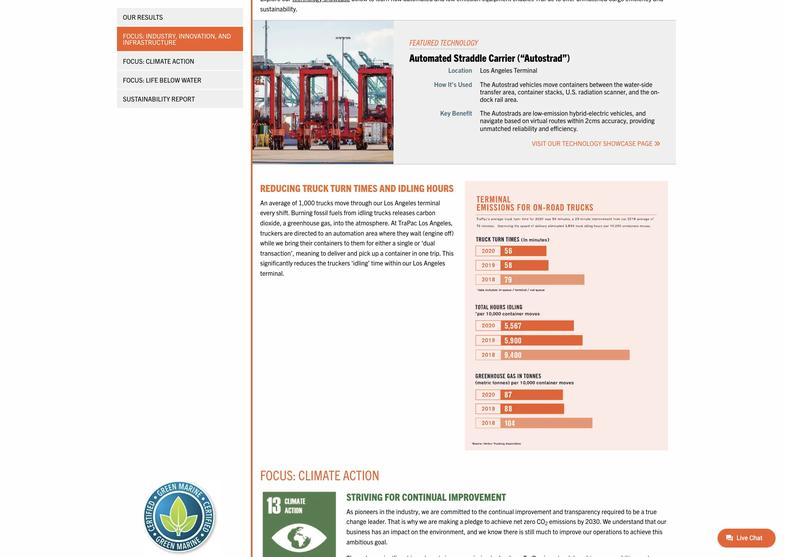 Task type: locate. For each thing, give the bounding box(es) containing it.
emission inside the below to learn how automated and low emission equipment enables trapac to offer unmatched cargo efficiency and sustainability.
[[457, 0, 481, 2]]

and down pledge
[[467, 528, 477, 536]]

navigate
[[480, 117, 503, 125]]

container down single
[[385, 249, 411, 257]]

are up making
[[431, 508, 439, 516]]

emission
[[457, 0, 481, 2], [544, 109, 568, 117]]

the up dock
[[480, 80, 490, 88]]

our down 2030.
[[583, 528, 592, 536]]

efficiency
[[626, 0, 652, 2]]

deliver
[[328, 249, 346, 257]]

committed
[[441, 508, 470, 516]]

to left the be
[[626, 508, 632, 516]]

0 horizontal spatial on
[[411, 528, 418, 536]]

achieve
[[491, 518, 512, 526], [630, 528, 651, 536]]

a down shift.
[[283, 219, 286, 227]]

the left the on-
[[641, 88, 649, 96]]

emissions
[[549, 518, 576, 526]]

1 horizontal spatial focus: climate action
[[260, 467, 379, 484]]

1 horizontal spatial action
[[343, 467, 379, 484]]

terminal.
[[260, 270, 285, 277]]

reduces
[[294, 259, 316, 267]]

the up pledge
[[479, 508, 487, 516]]

truckers down dioxide,
[[260, 229, 283, 237]]

making
[[439, 518, 459, 526]]

our results
[[123, 13, 163, 21]]

trapac down releases
[[398, 219, 417, 227]]

sustainability report link
[[117, 90, 243, 108]]

1 horizontal spatial is
[[519, 528, 524, 536]]

move up "fuels"
[[335, 199, 349, 207]]

1 horizontal spatial trapac
[[536, 0, 554, 2]]

on inside the autostrads are low-emission hybrid-electric vehicles, and navigate based on virtual routes within 2cms accuracy, providing unmatched reliability and efficiency.
[[522, 117, 529, 125]]

focus: for focus: industry, innovation, and infrastructure link
[[123, 32, 144, 40]]

continual
[[489, 508, 514, 516]]

1 horizontal spatial within
[[568, 117, 584, 125]]

an down gas,
[[325, 229, 332, 237]]

1 horizontal spatial move
[[543, 80, 558, 88]]

containers up deliver
[[314, 239, 343, 247]]

1 vertical spatial within
[[385, 259, 401, 267]]

0 horizontal spatial container
[[385, 249, 411, 257]]

0 vertical spatial is
[[401, 518, 406, 526]]

emission up efficiency.
[[544, 109, 568, 117]]

the for navigate
[[480, 109, 490, 117]]

0 vertical spatial within
[[568, 117, 584, 125]]

within left 2cms
[[568, 117, 584, 125]]

0 vertical spatial the
[[480, 80, 490, 88]]

0 vertical spatial containers
[[560, 80, 588, 88]]

0 horizontal spatial an
[[325, 229, 332, 237]]

emissions by 2030. we understand that our business has an impact on the environment, and we know there is still much to improve our operations to achieve this ambitious goal.
[[347, 518, 667, 546]]

the for transfer
[[480, 80, 490, 88]]

1 vertical spatial is
[[519, 528, 524, 536]]

solid image
[[654, 141, 661, 147]]

1 horizontal spatial unmatched
[[577, 0, 608, 2]]

("autostrad")
[[517, 51, 570, 64]]

are left low-
[[523, 109, 532, 117]]

1 vertical spatial emission
[[544, 109, 568, 117]]

1 horizontal spatial containers
[[560, 80, 588, 88]]

1 vertical spatial containers
[[314, 239, 343, 247]]

0 horizontal spatial action
[[172, 57, 194, 65]]

focus: climate action link
[[117, 52, 243, 70]]

1 horizontal spatial an
[[383, 528, 390, 536]]

1 vertical spatial in
[[380, 508, 385, 516]]

1 vertical spatial and
[[380, 182, 396, 194]]

we left know
[[479, 528, 486, 536]]

technology down efficiency.
[[562, 139, 602, 147]]

a right either
[[393, 239, 396, 247]]

0 vertical spatial truckers
[[260, 229, 283, 237]]

pledge
[[465, 518, 483, 526]]

the right impact in the bottom of the page
[[420, 528, 428, 536]]

a right the be
[[641, 508, 645, 516]]

pick
[[359, 249, 370, 257]]

to up pledge
[[472, 508, 477, 516]]

automated
[[403, 0, 433, 2]]

trucks up atmosphere.
[[374, 209, 391, 217]]

is left why
[[401, 518, 406, 526]]

water
[[181, 76, 201, 84]]

1 vertical spatial achieve
[[630, 528, 651, 536]]

0 vertical spatial in
[[412, 249, 417, 257]]

to left the 'offer'
[[556, 0, 561, 2]]

greenhouse
[[288, 219, 320, 227]]

0 vertical spatial achieve
[[491, 518, 512, 526]]

and down them
[[347, 249, 357, 257]]

action up focus: life below water link
[[172, 57, 194, 65]]

our results link
[[117, 8, 243, 26]]

dioxide,
[[260, 219, 282, 227]]

below to learn how automated and low emission equipment enables trapac to offer unmatched cargo efficiency and sustainability.
[[260, 0, 664, 12]]

and up emissions
[[553, 508, 563, 516]]

within inside the an average of 1,000 trucks move through our los angeles terminal every shift. burning fossil fuels from idling trucks releases carbon dioxide, a greenhouse gas, into the atmosphere. at trapac los angeles, truckers are directed to an automation area where they wait (engine off) while we bring their containers to them for either a single or 'dual transaction', meaning to deliver and pick up a container in one trip. this significantly reduces the truckers 'idling' time within our los angeles terminal.
[[385, 259, 401, 267]]

transaction',
[[260, 249, 294, 257]]

1 horizontal spatial achieve
[[630, 528, 651, 536]]

los angeles terminal
[[480, 66, 537, 74]]

we
[[276, 239, 283, 247], [422, 508, 429, 516], [419, 518, 427, 526], [479, 528, 486, 536]]

in up leader.
[[380, 508, 385, 516]]

1 vertical spatial container
[[385, 249, 411, 257]]

and right innovation, in the top of the page
[[218, 32, 231, 40]]

focus: for focus: climate action link
[[123, 57, 144, 65]]

times
[[354, 182, 378, 194]]

container right area,
[[518, 88, 544, 96]]

climate
[[146, 57, 171, 65], [298, 467, 341, 484]]

be
[[633, 508, 640, 516]]

0 horizontal spatial is
[[401, 518, 406, 526]]

0 horizontal spatial within
[[385, 259, 401, 267]]

are inside the an average of 1,000 trucks move through our los angeles terminal every shift. burning fossil fuels from idling trucks releases carbon dioxide, a greenhouse gas, into the atmosphere. at trapac los angeles, truckers are directed to an automation area where they wait (engine off) while we bring their containers to them for either a single or 'dual transaction', meaning to deliver and pick up a container in one trip. this significantly reduces the truckers 'idling' time within our los angeles terminal.
[[284, 229, 293, 237]]

action
[[172, 57, 194, 65], [343, 467, 379, 484]]

angeles up releases
[[395, 199, 416, 207]]

trapac los angeles automated straddle carrier image
[[252, 21, 394, 164]]

1 horizontal spatial angeles
[[424, 259, 445, 267]]

wait
[[410, 229, 421, 237]]

below
[[159, 76, 180, 84]]

on down why
[[411, 528, 418, 536]]

pioneers
[[355, 508, 378, 516]]

achieve down that
[[630, 528, 651, 536]]

0 horizontal spatial focus: climate action
[[123, 57, 194, 65]]

1 vertical spatial move
[[335, 199, 349, 207]]

0 vertical spatial an
[[325, 229, 332, 237]]

containers inside the an average of 1,000 trucks move through our los angeles terminal every shift. burning fossil fuels from idling trucks releases carbon dioxide, a greenhouse gas, into the atmosphere. at trapac los angeles, truckers are directed to an automation area where they wait (engine off) while we bring their containers to them for either a single or 'dual transaction', meaning to deliver and pick up a container in one trip. this significantly reduces the truckers 'idling' time within our los angeles terminal.
[[314, 239, 343, 247]]

and left low
[[434, 0, 445, 2]]

trucks up fossil
[[316, 199, 333, 207]]

to down gas,
[[318, 229, 324, 237]]

the inside the autostrads are low-emission hybrid-electric vehicles, and navigate based on virtual routes within 2cms accuracy, providing unmatched reliability and efficiency.
[[480, 109, 490, 117]]

we up transaction',
[[276, 239, 283, 247]]

featured technology automated straddle carrier ("autostrad")
[[409, 38, 570, 64]]

0 horizontal spatial trapac
[[398, 219, 417, 227]]

angeles down carrier
[[491, 66, 513, 74]]

releases
[[393, 209, 415, 217]]

we right why
[[419, 518, 427, 526]]

0 vertical spatial move
[[543, 80, 558, 88]]

how
[[391, 0, 402, 2]]

1 vertical spatial climate
[[298, 467, 341, 484]]

electric
[[589, 109, 609, 117]]

truck
[[303, 182, 329, 194]]

truckers down deliver
[[328, 259, 350, 267]]

0 vertical spatial emission
[[457, 0, 481, 2]]

fuels
[[329, 209, 342, 217]]

move right vehicles
[[543, 80, 558, 88]]

0 horizontal spatial achieve
[[491, 518, 512, 526]]

infrastructure
[[123, 38, 176, 46]]

0 vertical spatial climate
[[146, 57, 171, 65]]

automation
[[333, 229, 364, 237]]

virtual
[[531, 117, 548, 125]]

efficiency.
[[551, 124, 578, 132]]

1 vertical spatial unmatched
[[480, 124, 511, 132]]

container inside the an average of 1,000 trucks move through our los angeles terminal every shift. burning fossil fuels from idling trucks releases carbon dioxide, a greenhouse gas, into the atmosphere. at trapac los angeles, truckers are directed to an automation area where they wait (engine off) while we bring their containers to them for either a single or 'dual transaction', meaning to deliver and pick up a container in one trip. this significantly reduces the truckers 'idling' time within our los angeles terminal.
[[385, 249, 411, 257]]

the inside emissions by 2030. we understand that our business has an impact on the environment, and we know there is still much to improve our operations to achieve this ambitious goal.
[[420, 528, 428, 536]]

action up "striving"
[[343, 467, 379, 484]]

this
[[442, 249, 454, 257]]

1 vertical spatial trapac
[[398, 219, 417, 227]]

there
[[504, 528, 518, 536]]

an right the has
[[383, 528, 390, 536]]

on inside emissions by 2030. we understand that our business has an impact on the environment, and we know there is still much to improve our operations to achieve this ambitious goal.
[[411, 528, 418, 536]]

and inside focus: industry, innovation, and infrastructure
[[218, 32, 231, 40]]

focus: climate action
[[123, 57, 194, 65], [260, 467, 379, 484]]

scanner,
[[604, 88, 627, 96]]

0 horizontal spatial emission
[[457, 0, 481, 2]]

1 vertical spatial technology
[[562, 139, 602, 147]]

trip.
[[430, 249, 441, 257]]

industry,
[[146, 32, 177, 40]]

0 horizontal spatial move
[[335, 199, 349, 207]]

the right reduces
[[317, 259, 326, 267]]

an inside the an average of 1,000 trucks move through our los angeles terminal every shift. burning fossil fuels from idling trucks releases carbon dioxide, a greenhouse gas, into the atmosphere. at trapac los angeles, truckers are directed to an automation area where they wait (engine off) while we bring their containers to them for either a single or 'dual transaction', meaning to deliver and pick up a container in one trip. this significantly reduces the truckers 'idling' time within our los angeles terminal.
[[325, 229, 332, 237]]

0 horizontal spatial angeles
[[395, 199, 416, 207]]

are up bring
[[284, 229, 293, 237]]

to right much
[[553, 528, 558, 536]]

0 vertical spatial focus: climate action
[[123, 57, 194, 65]]

is left still at the bottom of page
[[519, 528, 524, 536]]

1 horizontal spatial technology
[[562, 139, 602, 147]]

trapac right enables
[[536, 0, 554, 2]]

technology up straddle
[[440, 38, 478, 47]]

focus: inside focus: industry, innovation, and infrastructure
[[123, 32, 144, 40]]

and right vehicles,
[[636, 109, 646, 117]]

the down from
[[345, 219, 354, 227]]

unmatched inside the below to learn how automated and low emission equipment enables trapac to offer unmatched cargo efficiency and sustainability.
[[577, 0, 608, 2]]

1 horizontal spatial on
[[522, 117, 529, 125]]

los
[[480, 66, 490, 74], [384, 199, 393, 207], [419, 219, 428, 227], [413, 259, 422, 267]]

1 horizontal spatial container
[[518, 88, 544, 96]]

unmatched right the 'offer'
[[577, 0, 608, 2]]

emission right low
[[457, 0, 481, 2]]

on for virtual
[[522, 117, 529, 125]]

ambitious
[[347, 538, 373, 546]]

1 vertical spatial angeles
[[395, 199, 416, 207]]

containers left between
[[560, 80, 588, 88]]

0 vertical spatial trucks
[[316, 199, 333, 207]]

2 horizontal spatial angeles
[[491, 66, 513, 74]]

vehicles
[[520, 80, 542, 88]]

2 the from the top
[[480, 109, 490, 117]]

to down understand
[[624, 528, 629, 536]]

achieve down continual
[[491, 518, 512, 526]]

unmatched down autostrads
[[480, 124, 511, 132]]

trapac inside the below to learn how automated and low emission equipment enables trapac to offer unmatched cargo efficiency and sustainability.
[[536, 0, 554, 2]]

how
[[434, 80, 447, 88]]

innovation,
[[179, 32, 217, 40]]

and left side
[[629, 88, 639, 96]]

the inside the autostrad vehicles move containers between the water-side transfer area, container stacks, u.s. radiation scanner, and the on- dock rail area.
[[480, 80, 490, 88]]

environment,
[[430, 528, 466, 536]]

much
[[536, 528, 551, 536]]

u.s.
[[566, 88, 577, 96]]

1 horizontal spatial trucks
[[374, 209, 391, 217]]

0 vertical spatial on
[[522, 117, 529, 125]]

technology inside featured technology automated straddle carrier ("autostrad")
[[440, 38, 478, 47]]

our
[[374, 199, 383, 207], [403, 259, 412, 267], [658, 518, 667, 526], [583, 528, 592, 536]]

0 vertical spatial container
[[518, 88, 544, 96]]

0 horizontal spatial and
[[218, 32, 231, 40]]

1 horizontal spatial truckers
[[328, 259, 350, 267]]

0 vertical spatial technology
[[440, 38, 478, 47]]

1 vertical spatial an
[[383, 528, 390, 536]]

0 vertical spatial trapac
[[536, 0, 554, 2]]

1 vertical spatial on
[[411, 528, 418, 536]]

and right times
[[380, 182, 396, 194]]

los down one
[[413, 259, 422, 267]]

2 vertical spatial angeles
[[424, 259, 445, 267]]

containers inside the autostrad vehicles move containers between the water-side transfer area, container stacks, u.s. radiation scanner, and the on- dock rail area.
[[560, 80, 588, 88]]

by
[[578, 518, 584, 526]]

striving
[[347, 491, 383, 504]]

location
[[448, 66, 472, 74]]

within right time
[[385, 259, 401, 267]]

container
[[518, 88, 544, 96], [385, 249, 411, 257]]

the left water-
[[614, 80, 623, 88]]

directed
[[294, 229, 317, 237]]

as pioneers in the industry, we are committed to the continual improvement and transparency required to be a true change leader. that is why we are making a pledge to achieve net zero co
[[347, 508, 657, 526]]

0 horizontal spatial climate
[[146, 57, 171, 65]]

on
[[522, 117, 529, 125], [411, 528, 418, 536]]

los down carbon
[[419, 219, 428, 227]]

angeles down trip.
[[424, 259, 445, 267]]

on right based on the right top of page
[[522, 117, 529, 125]]

to left deliver
[[321, 249, 326, 257]]

our
[[548, 139, 561, 147]]

1,000
[[299, 199, 315, 207]]

we inside the an average of 1,000 trucks move through our los angeles terminal every shift. burning fossil fuels from idling trucks releases carbon dioxide, a greenhouse gas, into the atmosphere. at trapac los angeles, truckers are directed to an automation area where they wait (engine off) while we bring their containers to them for either a single or 'dual transaction', meaning to deliver and pick up a container in one trip. this significantly reduces the truckers 'idling' time within our los angeles terminal.
[[276, 239, 283, 247]]

0 horizontal spatial in
[[380, 508, 385, 516]]

we inside emissions by 2030. we understand that our business has an impact on the environment, and we know there is still much to improve our operations to achieve this ambitious goal.
[[479, 528, 486, 536]]

in left one
[[412, 249, 417, 257]]

1 horizontal spatial in
[[412, 249, 417, 257]]

'idling'
[[352, 259, 370, 267]]

and inside as pioneers in the industry, we are committed to the continual improvement and transparency required to be a true change leader. that is why we are making a pledge to achieve net zero co
[[553, 508, 563, 516]]

learn
[[376, 0, 389, 2]]

in
[[412, 249, 417, 257], [380, 508, 385, 516]]

0 horizontal spatial containers
[[314, 239, 343, 247]]

0 horizontal spatial technology
[[440, 38, 478, 47]]

(engine
[[423, 229, 443, 237]]

0 vertical spatial and
[[218, 32, 231, 40]]

angeles
[[491, 66, 513, 74], [395, 199, 416, 207], [424, 259, 445, 267]]

the down dock
[[480, 109, 490, 117]]

them
[[351, 239, 365, 247]]

0 horizontal spatial unmatched
[[480, 124, 511, 132]]

1 the from the top
[[480, 80, 490, 88]]

0 vertical spatial unmatched
[[577, 0, 608, 2]]

industry,
[[396, 508, 420, 516]]

1 vertical spatial the
[[480, 109, 490, 117]]

report
[[171, 95, 195, 103]]

0 horizontal spatial trucks
[[316, 199, 333, 207]]

that
[[388, 518, 400, 526]]

and
[[218, 32, 231, 40], [380, 182, 396, 194]]

1 horizontal spatial emission
[[544, 109, 568, 117]]



Task type: vqa. For each thing, say whether or not it's contained in the screenshot.
PROTECTING OCEAN HEALTH THROUGH DATA COLLECTION
no



Task type: describe. For each thing, give the bounding box(es) containing it.
for
[[366, 239, 374, 247]]

is inside as pioneers in the industry, we are committed to the continual improvement and transparency required to be a true change leader. that is why we are making a pledge to achieve net zero co
[[401, 518, 406, 526]]

still
[[525, 528, 535, 536]]

required
[[602, 508, 625, 516]]

true
[[646, 508, 657, 516]]

achieve inside emissions by 2030. we understand that our business has an impact on the environment, and we know there is still much to improve our operations to achieve this ambitious goal.
[[630, 528, 651, 536]]

life
[[146, 76, 158, 84]]

accuracy,
[[602, 117, 628, 125]]

los up releases
[[384, 199, 393, 207]]

focus: industry, innovation, and infrastructure
[[123, 32, 231, 46]]

2
[[545, 521, 548, 527]]

the up the that
[[386, 508, 395, 516]]

operations
[[593, 528, 622, 536]]

a down committed
[[460, 518, 463, 526]]

1 horizontal spatial and
[[380, 182, 396, 194]]

significantly
[[260, 259, 293, 267]]

our down single
[[403, 259, 412, 267]]

every
[[260, 209, 275, 217]]

0 vertical spatial action
[[172, 57, 194, 65]]

to up know
[[485, 518, 490, 526]]

transfer
[[480, 88, 501, 96]]

it's
[[448, 80, 457, 88]]

as
[[347, 508, 353, 516]]

providing
[[630, 117, 655, 125]]

to left learn
[[369, 0, 374, 2]]

container inside the autostrad vehicles move containers between the water-side transfer area, container stacks, u.s. radiation scanner, and the on- dock rail area.
[[518, 88, 544, 96]]

net
[[514, 518, 522, 526]]

our up this
[[658, 518, 667, 526]]

area,
[[503, 88, 517, 96]]

0 horizontal spatial truckers
[[260, 229, 283, 237]]

time
[[371, 259, 383, 267]]

through
[[351, 199, 372, 207]]

of
[[292, 199, 297, 207]]

meaning
[[296, 249, 319, 257]]

climate inside focus: climate action link
[[146, 57, 171, 65]]

dock
[[480, 95, 493, 103]]

between
[[590, 80, 613, 88]]

an inside emissions by 2030. we understand that our business has an impact on the environment, and we know there is still much to improve our operations to achieve this ambitious goal.
[[383, 528, 390, 536]]

are inside the autostrads are low-emission hybrid-electric vehicles, and navigate based on virtual routes within 2cms accuracy, providing unmatched reliability and efficiency.
[[523, 109, 532, 117]]

and inside the autostrad vehicles move containers between the water-side transfer area, container stacks, u.s. radiation scanner, and the on- dock rail area.
[[629, 88, 639, 96]]

idling
[[358, 209, 373, 217]]

and right efficiency on the right of page
[[653, 0, 664, 2]]

unmatched inside the autostrads are low-emission hybrid-electric vehicles, and navigate based on virtual routes within 2cms accuracy, providing unmatched reliability and efficiency.
[[480, 124, 511, 132]]

burning
[[291, 209, 313, 217]]

sustainability
[[123, 95, 170, 103]]

has
[[372, 528, 381, 536]]

equipment
[[482, 0, 511, 2]]

impact
[[391, 528, 410, 536]]

1 vertical spatial truckers
[[328, 259, 350, 267]]

reducing truck turn times and idling hours
[[260, 182, 454, 194]]

and up visit
[[539, 124, 549, 132]]

zero
[[524, 518, 536, 526]]

move inside the an average of 1,000 trucks move through our los angeles terminal every shift. burning fossil fuels from idling trucks releases carbon dioxide, a greenhouse gas, into the atmosphere. at trapac los angeles, truckers are directed to an automation area where they wait (engine off) while we bring their containers to them for either a single or 'dual transaction', meaning to deliver and pick up a container in one trip. this significantly reduces the truckers 'idling' time within our los angeles terminal.
[[335, 199, 349, 207]]

an average of 1,000 trucks move through our los angeles terminal every shift. burning fossil fuels from idling trucks releases carbon dioxide, a greenhouse gas, into the atmosphere. at trapac los angeles, truckers are directed to an automation area where they wait (engine off) while we bring their containers to them for either a single or 'dual transaction', meaning to deliver and pick up a container in one trip. this significantly reduces the truckers 'idling' time within our los angeles terminal.
[[260, 199, 454, 277]]

rail
[[495, 95, 503, 103]]

straddle
[[454, 51, 487, 64]]

on for the
[[411, 528, 418, 536]]

off)
[[445, 229, 454, 237]]

stacks,
[[545, 88, 564, 96]]

vehicles,
[[611, 109, 634, 117]]

an
[[260, 199, 268, 207]]

within inside the autostrads are low-emission hybrid-electric vehicles, and navigate based on virtual routes within 2cms accuracy, providing unmatched reliability and efficiency.
[[568, 117, 584, 125]]

sustainability report
[[123, 95, 195, 103]]

water-
[[624, 80, 642, 88]]

angeles,
[[430, 219, 453, 227]]

cargo
[[609, 0, 624, 2]]

below
[[352, 0, 368, 2]]

area.
[[505, 95, 519, 103]]

are left making
[[428, 518, 437, 526]]

1 vertical spatial action
[[343, 467, 379, 484]]

radiation
[[579, 88, 603, 96]]

1 vertical spatial focus: climate action
[[260, 467, 379, 484]]

average
[[269, 199, 291, 207]]

1 vertical spatial trucks
[[374, 209, 391, 217]]

to down the automation
[[344, 239, 350, 247]]

that
[[645, 518, 656, 526]]

focus: for focus: life below water link
[[123, 76, 144, 84]]

we down striving for continual improvement
[[422, 508, 429, 516]]

1 horizontal spatial climate
[[298, 467, 341, 484]]

visit our technology showcase page link
[[532, 139, 661, 147]]

hybrid-
[[570, 109, 589, 117]]

'dual
[[421, 239, 435, 247]]

los down straddle
[[480, 66, 490, 74]]

at
[[391, 219, 397, 227]]

atmosphere.
[[356, 219, 390, 227]]

focus: industry, innovation, and infrastructure link
[[117, 27, 243, 51]]

improvement
[[449, 491, 506, 504]]

terminal
[[514, 66, 537, 74]]

side
[[642, 80, 653, 88]]

sustainability.
[[260, 5, 298, 12]]

emission inside the autostrads are low-emission hybrid-electric vehicles, and navigate based on virtual routes within 2cms accuracy, providing unmatched reliability and efficiency.
[[544, 109, 568, 117]]

in inside as pioneers in the industry, we are committed to the continual improvement and transparency required to be a true change leader. that is why we are making a pledge to achieve net zero co
[[380, 508, 385, 516]]

in inside the an average of 1,000 trucks move through our los angeles terminal every shift. burning fossil fuels from idling trucks releases carbon dioxide, a greenhouse gas, into the atmosphere. at trapac los angeles, truckers are directed to an automation area where they wait (engine off) while we bring their containers to them for either a single or 'dual transaction', meaning to deliver and pick up a container in one trip. this significantly reduces the truckers 'idling' time within our los angeles terminal.
[[412, 249, 417, 257]]

or
[[415, 239, 420, 247]]

trapac inside the an average of 1,000 trucks move through our los angeles terminal every shift. burning fossil fuels from idling trucks releases carbon dioxide, a greenhouse gas, into the atmosphere. at trapac los angeles, truckers are directed to an automation area where they wait (engine off) while we bring their containers to them for either a single or 'dual transaction', meaning to deliver and pick up a container in one trip. this significantly reduces the truckers 'idling' time within our los angeles terminal.
[[398, 219, 417, 227]]

while
[[260, 239, 274, 247]]

into
[[334, 219, 344, 227]]

key
[[440, 109, 451, 117]]

terminal
[[418, 199, 440, 207]]

goal.
[[375, 538, 388, 546]]

why
[[407, 518, 418, 526]]

for
[[385, 491, 400, 504]]

routes
[[549, 117, 566, 125]]

based
[[505, 117, 521, 125]]

achieve inside as pioneers in the industry, we are committed to the continual improvement and transparency required to be a true change leader. that is why we are making a pledge to achieve net zero co
[[491, 518, 512, 526]]

results
[[137, 13, 163, 21]]

and inside emissions by 2030. we understand that our business has an impact on the environment, and we know there is still much to improve our operations to achieve this ambitious goal.
[[467, 528, 477, 536]]

autostrads
[[492, 109, 521, 117]]

key benefit
[[440, 109, 472, 117]]

the autostrad vehicles move containers between the water-side transfer area, container stacks, u.s. radiation scanner, and the on- dock rail area.
[[480, 80, 660, 103]]

where
[[379, 229, 396, 237]]

2030.
[[586, 518, 602, 526]]

our right through
[[374, 199, 383, 207]]

bring
[[285, 239, 299, 247]]

move inside the autostrad vehicles move containers between the water-side transfer area, container stacks, u.s. radiation scanner, and the on- dock rail area.
[[543, 80, 558, 88]]

and inside the an average of 1,000 trucks move through our los angeles terminal every shift. burning fossil fuels from idling trucks releases carbon dioxide, a greenhouse gas, into the atmosphere. at trapac los angeles, truckers are directed to an automation area where they wait (engine off) while we bring their containers to them for either a single or 'dual transaction', meaning to deliver and pick up a container in one trip. this significantly reduces the truckers 'idling' time within our los angeles terminal.
[[347, 249, 357, 257]]

carbon
[[417, 209, 436, 217]]

0 vertical spatial angeles
[[491, 66, 513, 74]]

co
[[537, 518, 545, 526]]

is inside emissions by 2030. we understand that our business has an impact on the environment, and we know there is still much to improve our operations to achieve this ambitious goal.
[[519, 528, 524, 536]]

a right up
[[380, 249, 384, 257]]

focus: life below water
[[123, 76, 201, 84]]

shift.
[[276, 209, 290, 217]]



